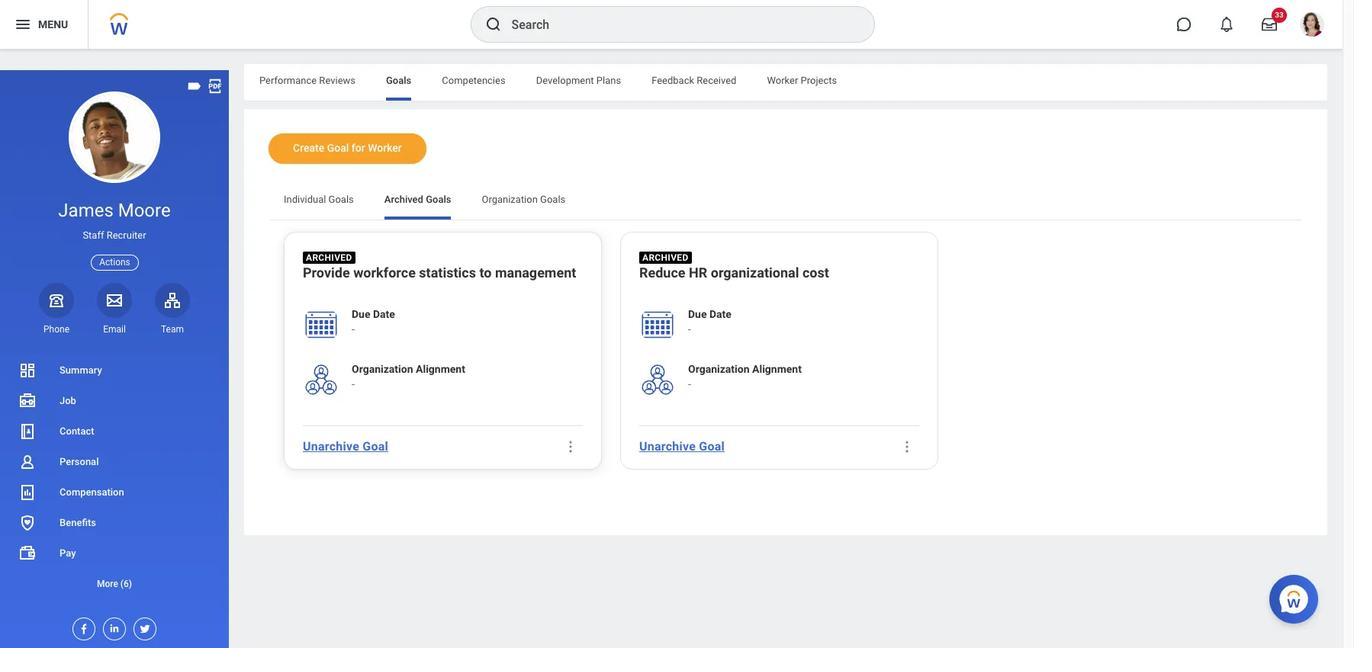 Task type: locate. For each thing, give the bounding box(es) containing it.
goals up management
[[540, 194, 566, 205]]

0 horizontal spatial due date -
[[352, 308, 395, 336]]

goal
[[327, 142, 349, 154], [363, 440, 389, 454], [699, 440, 725, 454]]

tab list containing performance reviews
[[244, 64, 1328, 101]]

due for workforce
[[352, 308, 371, 320]]

2 due from the left
[[688, 308, 707, 320]]

1 horizontal spatial related actions vertical image
[[900, 439, 915, 455]]

1 unarchive goal button from the left
[[297, 432, 395, 462]]

goal inside button
[[327, 142, 349, 154]]

alignment
[[416, 363, 466, 375], [753, 363, 802, 375]]

1 horizontal spatial alignment
[[753, 363, 802, 375]]

1 horizontal spatial unarchive goal
[[640, 440, 725, 454]]

staff
[[83, 230, 104, 241]]

archived up reduce
[[643, 253, 689, 263]]

2 unarchive goal button from the left
[[633, 432, 731, 462]]

personal
[[60, 456, 99, 468]]

profile logan mcneil image
[[1301, 12, 1325, 40]]

0 horizontal spatial organization
[[352, 363, 413, 375]]

2 unarchive from the left
[[640, 440, 696, 454]]

cost
[[803, 265, 830, 281]]

personal image
[[18, 453, 37, 472]]

date down reduce hr organizational cost element
[[710, 308, 732, 320]]

statistics
[[419, 265, 476, 281]]

compensation link
[[0, 478, 229, 508]]

0 horizontal spatial worker
[[368, 142, 402, 154]]

0 vertical spatial worker
[[767, 75, 799, 86]]

due down hr
[[688, 308, 707, 320]]

1 due date - from the left
[[352, 308, 395, 336]]

phone james moore element
[[39, 323, 74, 336]]

0 horizontal spatial organization alignment -
[[352, 363, 466, 391]]

menu button
[[0, 0, 88, 49]]

1 horizontal spatial organization alignment -
[[688, 363, 802, 391]]

pay image
[[18, 545, 37, 563]]

tab list
[[244, 64, 1328, 101], [269, 183, 1304, 220]]

due date - for hr
[[688, 308, 732, 336]]

due date - down hr
[[688, 308, 732, 336]]

0 horizontal spatial related actions vertical image
[[563, 439, 579, 455]]

0 horizontal spatial unarchive goal
[[303, 440, 389, 454]]

pay link
[[0, 539, 229, 569]]

0 horizontal spatial alignment
[[416, 363, 466, 375]]

2 horizontal spatial organization
[[688, 363, 750, 375]]

view team image
[[163, 291, 182, 310]]

benefits link
[[0, 508, 229, 539]]

related actions vertical image for provide workforce statistics to management
[[563, 439, 579, 455]]

more
[[97, 579, 118, 590]]

due
[[352, 308, 371, 320], [688, 308, 707, 320]]

actions button
[[91, 255, 139, 271]]

2 date from the left
[[710, 308, 732, 320]]

summary
[[60, 365, 102, 376]]

email button
[[97, 283, 132, 336]]

james
[[58, 200, 114, 221]]

2 alignment from the left
[[753, 363, 802, 375]]

0 horizontal spatial due
[[352, 308, 371, 320]]

0 vertical spatial tab list
[[244, 64, 1328, 101]]

navigation pane region
[[0, 70, 229, 649]]

worker left projects
[[767, 75, 799, 86]]

1 horizontal spatial unarchive
[[640, 440, 696, 454]]

twitter image
[[134, 619, 151, 636]]

organization
[[482, 194, 538, 205], [352, 363, 413, 375], [688, 363, 750, 375]]

archived inside archived provide workforce statistics to management
[[306, 253, 352, 263]]

phone button
[[39, 283, 74, 336]]

archived up provide
[[306, 253, 352, 263]]

email
[[103, 324, 126, 335]]

due date - for workforce
[[352, 308, 395, 336]]

1 horizontal spatial goal
[[363, 440, 389, 454]]

related actions vertical image
[[563, 439, 579, 455], [900, 439, 915, 455]]

0 horizontal spatial unarchive goal button
[[297, 432, 395, 462]]

0 horizontal spatial unarchive
[[303, 440, 360, 454]]

1 horizontal spatial archived
[[385, 194, 424, 205]]

contact image
[[18, 423, 37, 441]]

create goal for worker button
[[269, 134, 426, 164]]

2 horizontal spatial goal
[[699, 440, 725, 454]]

1 horizontal spatial due date -
[[688, 308, 732, 336]]

feedback received
[[652, 75, 737, 86]]

1 vertical spatial worker
[[368, 142, 402, 154]]

tab list for reduce hr organizational cost
[[269, 183, 1304, 220]]

archived up workforce
[[385, 194, 424, 205]]

unarchive goal button
[[297, 432, 395, 462], [633, 432, 731, 462]]

menu banner
[[0, 0, 1343, 49]]

0 horizontal spatial archived
[[306, 253, 352, 263]]

create
[[293, 142, 325, 154]]

unarchive for provide
[[303, 440, 360, 454]]

2 organization alignment - from the left
[[688, 363, 802, 391]]

1 due from the left
[[352, 308, 371, 320]]

1 organization alignment - from the left
[[352, 363, 466, 391]]

organization inside tab list
[[482, 194, 538, 205]]

tab list containing individual goals
[[269, 183, 1304, 220]]

hr
[[689, 265, 708, 281]]

date
[[373, 308, 395, 320], [710, 308, 732, 320]]

notifications large image
[[1220, 17, 1235, 32]]

linkedin image
[[104, 619, 121, 635]]

organizational
[[711, 265, 799, 281]]

workday assistant region
[[1270, 569, 1325, 624]]

1 horizontal spatial unarchive goal button
[[633, 432, 731, 462]]

worker right for
[[368, 142, 402, 154]]

unarchive for reduce
[[640, 440, 696, 454]]

mail image
[[105, 291, 124, 310]]

33
[[1276, 11, 1284, 19]]

development
[[536, 75, 594, 86]]

archived inside archived reduce hr organizational cost
[[643, 253, 689, 263]]

archived reduce hr organizational cost
[[640, 253, 830, 281]]

goals right individual
[[329, 194, 354, 205]]

pay
[[60, 548, 76, 559]]

1 vertical spatial tab list
[[269, 183, 1304, 220]]

1 date from the left
[[373, 308, 395, 320]]

benefits image
[[18, 514, 37, 533]]

worker
[[767, 75, 799, 86], [368, 142, 402, 154]]

-
[[352, 323, 355, 336], [688, 323, 691, 336], [352, 378, 355, 391], [688, 378, 691, 391]]

archived for provide
[[306, 253, 352, 263]]

list
[[0, 356, 229, 600]]

goals up archived provide workforce statistics to management at the top left of the page
[[426, 194, 451, 205]]

goals
[[386, 75, 412, 86], [329, 194, 354, 205], [426, 194, 451, 205], [540, 194, 566, 205]]

worker inside button
[[368, 142, 402, 154]]

1 related actions vertical image from the left
[[563, 439, 579, 455]]

2 related actions vertical image from the left
[[900, 439, 915, 455]]

1 unarchive goal from the left
[[303, 440, 389, 454]]

due date - down workforce
[[352, 308, 395, 336]]

due date -
[[352, 308, 395, 336], [688, 308, 732, 336]]

received
[[697, 75, 737, 86]]

date for hr
[[710, 308, 732, 320]]

1 horizontal spatial due
[[688, 308, 707, 320]]

date down workforce
[[373, 308, 395, 320]]

benefits
[[60, 517, 96, 529]]

0 horizontal spatial date
[[373, 308, 395, 320]]

1 alignment from the left
[[416, 363, 466, 375]]

to
[[480, 265, 492, 281]]

due down workforce
[[352, 308, 371, 320]]

justify image
[[14, 15, 32, 34]]

job link
[[0, 386, 229, 417]]

alignment for statistics
[[416, 363, 466, 375]]

archived
[[385, 194, 424, 205], [306, 253, 352, 263], [643, 253, 689, 263]]

unarchive goal
[[303, 440, 389, 454], [640, 440, 725, 454]]

workforce
[[353, 265, 416, 281]]

staff recruiter
[[83, 230, 146, 241]]

goal for provide
[[363, 440, 389, 454]]

2 due date - from the left
[[688, 308, 732, 336]]

projects
[[801, 75, 837, 86]]

1 horizontal spatial date
[[710, 308, 732, 320]]

performance reviews
[[260, 75, 356, 86]]

1 unarchive from the left
[[303, 440, 360, 454]]

2 unarchive goal from the left
[[640, 440, 725, 454]]

unarchive
[[303, 440, 360, 454], [640, 440, 696, 454]]

0 horizontal spatial goal
[[327, 142, 349, 154]]

unarchive goal for provide
[[303, 440, 389, 454]]

archived goals
[[385, 194, 451, 205]]

2 horizontal spatial archived
[[643, 253, 689, 263]]

organization alignment -
[[352, 363, 466, 391], [688, 363, 802, 391]]

worker projects
[[767, 75, 837, 86]]

competencies
[[442, 75, 506, 86]]

recruiter
[[107, 230, 146, 241]]

1 horizontal spatial organization
[[482, 194, 538, 205]]



Task type: vqa. For each thing, say whether or not it's contained in the screenshot.
Email popup button
yes



Task type: describe. For each thing, give the bounding box(es) containing it.
more (6) button
[[0, 575, 229, 594]]

provide
[[303, 265, 350, 281]]

due for hr
[[688, 308, 707, 320]]

(6)
[[120, 579, 132, 590]]

unarchive goal button for reduce
[[633, 432, 731, 462]]

search image
[[484, 15, 503, 34]]

Search Workday  search field
[[512, 8, 843, 41]]

provide workforce statistics to management element
[[303, 264, 577, 285]]

organization alignment - for organizational
[[688, 363, 802, 391]]

1 horizontal spatial worker
[[767, 75, 799, 86]]

organization goals
[[482, 194, 566, 205]]

performance
[[260, 75, 317, 86]]

goals for organization goals
[[540, 194, 566, 205]]

phone image
[[46, 291, 67, 310]]

facebook image
[[73, 619, 90, 636]]

email james moore element
[[97, 323, 132, 336]]

organization alignment - for statistics
[[352, 363, 466, 391]]

moore
[[118, 200, 171, 221]]

compensation
[[60, 487, 124, 498]]

team james moore element
[[155, 323, 190, 336]]

archived provide workforce statistics to management
[[303, 253, 577, 281]]

menu
[[38, 18, 68, 30]]

reduce
[[640, 265, 686, 281]]

unarchive goal button for provide
[[297, 432, 395, 462]]

more (6)
[[97, 579, 132, 590]]

contact
[[60, 426, 94, 437]]

contact link
[[0, 417, 229, 447]]

plans
[[597, 75, 621, 86]]

phone
[[43, 324, 69, 335]]

tab list for archived goals
[[244, 64, 1328, 101]]

goals for individual goals
[[329, 194, 354, 205]]

tag image
[[186, 78, 203, 95]]

goals right the reviews
[[386, 75, 412, 86]]

date for workforce
[[373, 308, 395, 320]]

goal for reduce
[[699, 440, 725, 454]]

archived for reduce
[[643, 253, 689, 263]]

reduce hr organizational cost element
[[640, 264, 830, 285]]

james moore
[[58, 200, 171, 221]]

job
[[60, 395, 76, 407]]

organization for reduce hr organizational cost
[[688, 363, 750, 375]]

view printable version (pdf) image
[[207, 78, 224, 95]]

more (6) button
[[0, 569, 229, 600]]

summary image
[[18, 362, 37, 380]]

unarchive goal for reduce
[[640, 440, 725, 454]]

team link
[[155, 283, 190, 336]]

goals for archived goals
[[426, 194, 451, 205]]

organization for provide workforce statistics to management
[[352, 363, 413, 375]]

list containing summary
[[0, 356, 229, 600]]

reviews
[[319, 75, 356, 86]]

for
[[352, 142, 365, 154]]

create goal for worker
[[293, 142, 402, 154]]

summary link
[[0, 356, 229, 386]]

actions
[[99, 257, 130, 268]]

job image
[[18, 392, 37, 411]]

feedback
[[652, 75, 695, 86]]

compensation image
[[18, 484, 37, 502]]

individual
[[284, 194, 326, 205]]

33 button
[[1253, 8, 1288, 41]]

alignment for organizational
[[753, 363, 802, 375]]

development plans
[[536, 75, 621, 86]]

individual goals
[[284, 194, 354, 205]]

personal link
[[0, 447, 229, 478]]

archived for goals
[[385, 194, 424, 205]]

team
[[161, 324, 184, 335]]

management
[[495, 265, 577, 281]]

related actions vertical image for reduce hr organizational cost
[[900, 439, 915, 455]]

inbox large image
[[1262, 17, 1278, 32]]



